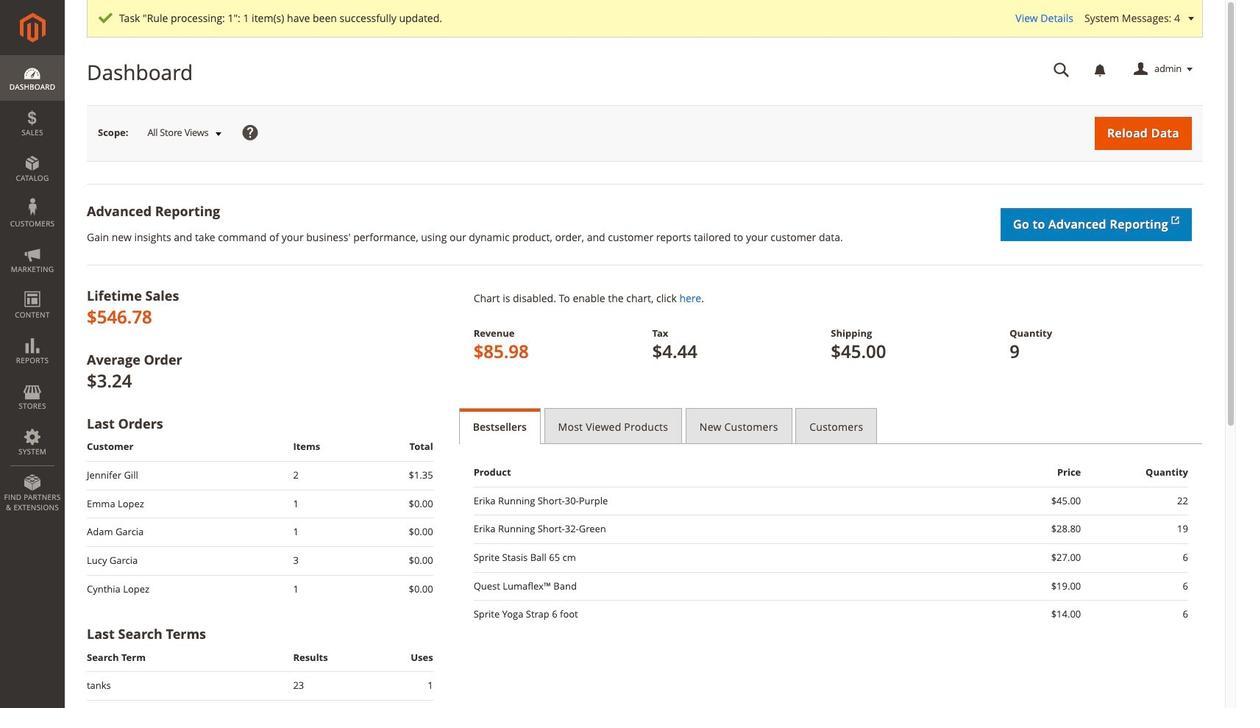 Task type: locate. For each thing, give the bounding box(es) containing it.
tab list
[[459, 408, 1203, 444]]

menu bar
[[0, 55, 65, 520]]

None text field
[[1043, 57, 1080, 82]]



Task type: describe. For each thing, give the bounding box(es) containing it.
magento admin panel image
[[19, 13, 45, 43]]



